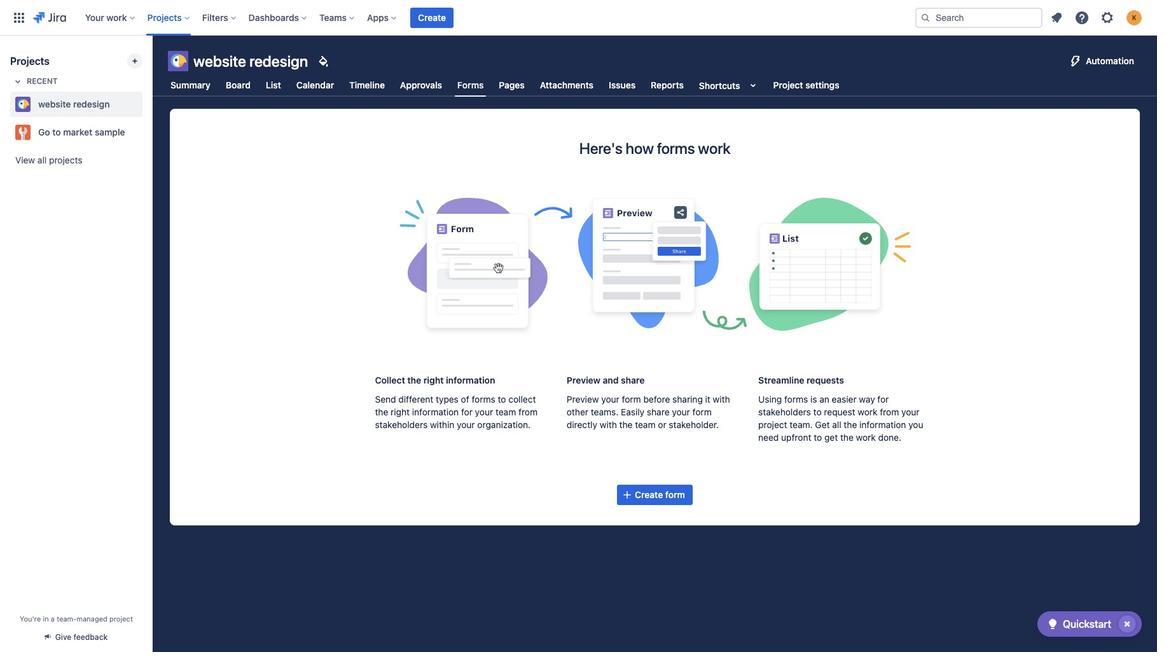 Task type: vqa. For each thing, say whether or not it's contained in the screenshot.
Summary is required
no



Task type: locate. For each thing, give the bounding box(es) containing it.
create inside button
[[635, 490, 663, 500]]

0 horizontal spatial team
[[496, 407, 516, 418]]

approvals
[[400, 80, 442, 90]]

project
[[759, 420, 788, 430], [109, 615, 133, 623]]

2 horizontal spatial forms
[[785, 394, 809, 405]]

create
[[418, 12, 446, 23], [635, 490, 663, 500]]

pages link
[[497, 74, 528, 97]]

you
[[909, 420, 924, 430]]

your profile and settings image
[[1127, 10, 1143, 25]]

tab list containing forms
[[160, 74, 850, 97]]

here's
[[580, 139, 623, 157]]

1 horizontal spatial for
[[878, 394, 890, 405]]

0 horizontal spatial website redesign
[[38, 99, 110, 109]]

0 vertical spatial for
[[878, 394, 890, 405]]

the inside the send different types of forms to collect the right information for your team from stakeholders within your organization.
[[375, 407, 389, 418]]

your down sharing
[[672, 407, 691, 418]]

project up need
[[759, 420, 788, 430]]

upfront
[[782, 432, 812, 443]]

1 horizontal spatial website
[[194, 52, 246, 70]]

0 vertical spatial projects
[[147, 12, 182, 23]]

forms
[[657, 139, 695, 157], [472, 394, 496, 405], [785, 394, 809, 405]]

1 horizontal spatial share
[[647, 407, 670, 418]]

to
[[52, 127, 61, 138], [498, 394, 506, 405], [814, 407, 822, 418], [814, 432, 823, 443]]

all down request
[[833, 420, 842, 430]]

preview left and
[[567, 375, 601, 386]]

1 horizontal spatial form
[[666, 490, 686, 500]]

website redesign up market
[[38, 99, 110, 109]]

your
[[602, 394, 620, 405], [475, 407, 493, 418], [672, 407, 691, 418], [902, 407, 920, 418], [457, 420, 475, 430]]

managed
[[77, 615, 107, 623]]

website down recent
[[38, 99, 71, 109]]

1 vertical spatial stakeholders
[[375, 420, 428, 430]]

automation image
[[1069, 53, 1084, 69]]

create inside button
[[418, 12, 446, 23]]

work right "your"
[[107, 12, 127, 23]]

0 vertical spatial right
[[424, 375, 444, 386]]

dismiss quickstart image
[[1118, 614, 1138, 635]]

1 horizontal spatial create
[[635, 490, 663, 500]]

stakeholders inside the send different types of forms to collect the right information for your team from stakeholders within your organization.
[[375, 420, 428, 430]]

0 horizontal spatial right
[[391, 407, 410, 418]]

projects up the sidebar navigation icon
[[147, 12, 182, 23]]

stakeholders down using
[[759, 407, 812, 418]]

from inside the send different types of forms to collect the right information for your team from stakeholders within your organization.
[[519, 407, 538, 418]]

0 horizontal spatial from
[[519, 407, 538, 418]]

2 from from the left
[[881, 407, 900, 418]]

0 horizontal spatial forms
[[472, 394, 496, 405]]

the
[[408, 375, 422, 386], [375, 407, 389, 418], [620, 420, 633, 430], [844, 420, 858, 430], [841, 432, 854, 443]]

check image
[[1046, 617, 1061, 632]]

issues link
[[607, 74, 639, 97]]

1 vertical spatial share
[[647, 407, 670, 418]]

work
[[107, 12, 127, 23], [699, 139, 731, 157], [858, 407, 878, 418], [857, 432, 876, 443]]

sharing
[[673, 394, 703, 405]]

add to starred image
[[139, 97, 154, 112], [139, 125, 154, 140]]

timeline
[[350, 80, 385, 90]]

stakeholders down different
[[375, 420, 428, 430]]

pages
[[499, 80, 525, 90]]

before
[[644, 394, 671, 405]]

filters button
[[199, 7, 241, 28]]

information up the done.
[[860, 420, 907, 430]]

summary
[[171, 80, 211, 90]]

board
[[226, 80, 251, 90]]

all inside using forms is an easier way for stakeholders to request work from your project team. get all the information you need upfront to get the work done.
[[833, 420, 842, 430]]

project right 'managed'
[[109, 615, 133, 623]]

0 vertical spatial team
[[496, 407, 516, 418]]

the right the get
[[841, 432, 854, 443]]

1 horizontal spatial project
[[759, 420, 788, 430]]

0 horizontal spatial redesign
[[73, 99, 110, 109]]

forms left is
[[785, 394, 809, 405]]

0 horizontal spatial create
[[418, 12, 446, 23]]

the down easily
[[620, 420, 633, 430]]

preview inside preview your form before sharing it with other teams. easily share your form directly with the team or stakeholder.
[[567, 394, 599, 405]]

easily
[[621, 407, 645, 418]]

team-
[[57, 615, 77, 623]]

website up board
[[194, 52, 246, 70]]

the inside preview your form before sharing it with other teams. easily share your form directly with the team or stakeholder.
[[620, 420, 633, 430]]

go
[[38, 127, 50, 138]]

2 vertical spatial form
[[666, 490, 686, 500]]

filters
[[202, 12, 228, 23]]

0 vertical spatial create
[[418, 12, 446, 23]]

types
[[436, 394, 459, 405]]

1 horizontal spatial right
[[424, 375, 444, 386]]

attachments link
[[538, 74, 597, 97]]

preview
[[567, 375, 601, 386], [567, 394, 599, 405]]

search image
[[921, 12, 931, 23]]

easier
[[832, 394, 857, 405]]

in
[[43, 615, 49, 623]]

your
[[85, 12, 104, 23]]

0 horizontal spatial share
[[621, 375, 645, 386]]

add to starred image down the sidebar navigation icon
[[139, 97, 154, 112]]

projects button
[[144, 7, 195, 28]]

appswitcher icon image
[[11, 10, 27, 25]]

tab list
[[160, 74, 850, 97]]

1 horizontal spatial stakeholders
[[759, 407, 812, 418]]

is
[[811, 394, 818, 405]]

team up organization.
[[496, 407, 516, 418]]

your up organization.
[[475, 407, 493, 418]]

redesign up list
[[250, 52, 308, 70]]

with
[[713, 394, 731, 405], [600, 420, 617, 430]]

1 vertical spatial team
[[635, 420, 656, 430]]

1 horizontal spatial redesign
[[250, 52, 308, 70]]

1 vertical spatial redesign
[[73, 99, 110, 109]]

1 horizontal spatial all
[[833, 420, 842, 430]]

projects up recent
[[10, 55, 50, 67]]

0 horizontal spatial projects
[[10, 55, 50, 67]]

0 vertical spatial website redesign
[[194, 52, 308, 70]]

give feedback button
[[37, 627, 115, 648]]

here's how forms work
[[580, 139, 731, 157]]

1 vertical spatial for
[[462, 407, 473, 418]]

quickstart button
[[1038, 612, 1143, 637]]

work down shortcuts
[[699, 139, 731, 157]]

work down way
[[858, 407, 878, 418]]

with right it
[[713, 394, 731, 405]]

1 vertical spatial add to starred image
[[139, 125, 154, 140]]

2 horizontal spatial form
[[693, 407, 712, 418]]

project settings link
[[771, 74, 843, 97]]

0 vertical spatial project
[[759, 420, 788, 430]]

website redesign
[[194, 52, 308, 70], [38, 99, 110, 109]]

collapse recent projects image
[[10, 74, 25, 89]]

redesign up go to market sample
[[73, 99, 110, 109]]

1 horizontal spatial team
[[635, 420, 656, 430]]

your work button
[[81, 7, 140, 28]]

to left collect
[[498, 394, 506, 405]]

1 add to starred image from the top
[[139, 97, 154, 112]]

primary element
[[8, 0, 906, 35]]

1 horizontal spatial from
[[881, 407, 900, 418]]

0 vertical spatial add to starred image
[[139, 97, 154, 112]]

0 vertical spatial information
[[446, 375, 496, 386]]

information up within
[[412, 407, 459, 418]]

share inside preview your form before sharing it with other teams. easily share your form directly with the team or stakeholder.
[[647, 407, 670, 418]]

your up you
[[902, 407, 920, 418]]

for down of
[[462, 407, 473, 418]]

to down is
[[814, 407, 822, 418]]

0 vertical spatial website
[[194, 52, 246, 70]]

forms inside the send different types of forms to collect the right information for your team from stakeholders within your organization.
[[472, 394, 496, 405]]

1 vertical spatial project
[[109, 615, 133, 623]]

banner
[[0, 0, 1158, 36]]

for right way
[[878, 394, 890, 405]]

2 preview from the top
[[567, 394, 599, 405]]

0 vertical spatial form
[[622, 394, 641, 405]]

1 vertical spatial preview
[[567, 394, 599, 405]]

your up teams.
[[602, 394, 620, 405]]

1 vertical spatial information
[[412, 407, 459, 418]]

forms right how
[[657, 139, 695, 157]]

create form
[[635, 490, 686, 500]]

right up types
[[424, 375, 444, 386]]

preview up other
[[567, 394, 599, 405]]

your inside using forms is an easier way for stakeholders to request work from your project team. get all the information you need upfront to get the work done.
[[902, 407, 920, 418]]

1 vertical spatial website redesign
[[38, 99, 110, 109]]

1 vertical spatial all
[[833, 420, 842, 430]]

0 vertical spatial with
[[713, 394, 731, 405]]

information up of
[[446, 375, 496, 386]]

0 vertical spatial all
[[37, 155, 47, 166]]

project
[[774, 80, 804, 90]]

projects
[[147, 12, 182, 23], [10, 55, 50, 67]]

0 vertical spatial stakeholders
[[759, 407, 812, 418]]

right down send
[[391, 407, 410, 418]]

0 horizontal spatial for
[[462, 407, 473, 418]]

1 horizontal spatial website redesign
[[194, 52, 308, 70]]

settings image
[[1101, 10, 1116, 25]]

sample
[[95, 127, 125, 138]]

1 vertical spatial with
[[600, 420, 617, 430]]

right
[[424, 375, 444, 386], [391, 407, 410, 418]]

stakeholder.
[[669, 420, 719, 430]]

way
[[860, 394, 876, 405]]

project settings
[[774, 80, 840, 90]]

collect the right information
[[375, 375, 496, 386]]

1 horizontal spatial projects
[[147, 12, 182, 23]]

add to starred image right 'sample'
[[139, 125, 154, 140]]

team
[[496, 407, 516, 418], [635, 420, 656, 430]]

to right go
[[52, 127, 61, 138]]

2 add to starred image from the top
[[139, 125, 154, 140]]

1 vertical spatial create
[[635, 490, 663, 500]]

0 horizontal spatial all
[[37, 155, 47, 166]]

share right and
[[621, 375, 645, 386]]

reports link
[[649, 74, 687, 97]]

redesign
[[250, 52, 308, 70], [73, 99, 110, 109]]

from down collect
[[519, 407, 538, 418]]

from up the done.
[[881, 407, 900, 418]]

teams button
[[316, 7, 360, 28]]

information
[[446, 375, 496, 386], [412, 407, 459, 418], [860, 420, 907, 430]]

share down before
[[647, 407, 670, 418]]

0 vertical spatial preview
[[567, 375, 601, 386]]

using
[[759, 394, 783, 405]]

1 vertical spatial right
[[391, 407, 410, 418]]

all right view
[[37, 155, 47, 166]]

sidebar navigation image
[[139, 51, 167, 76]]

stakeholders inside using forms is an easier way for stakeholders to request work from your project team. get all the information you need upfront to get the work done.
[[759, 407, 812, 418]]

create form button
[[618, 485, 693, 505]]

forms right of
[[472, 394, 496, 405]]

jira image
[[33, 10, 66, 25], [33, 10, 66, 25]]

settings
[[806, 80, 840, 90]]

automation
[[1087, 55, 1135, 66]]

1 vertical spatial website
[[38, 99, 71, 109]]

team left or
[[635, 420, 656, 430]]

2 vertical spatial information
[[860, 420, 907, 430]]

0 horizontal spatial stakeholders
[[375, 420, 428, 430]]

form
[[622, 394, 641, 405], [693, 407, 712, 418], [666, 490, 686, 500]]

website redesign up board
[[194, 52, 308, 70]]

give feedback
[[55, 633, 108, 642]]

1 from from the left
[[519, 407, 538, 418]]

request
[[825, 407, 856, 418]]

the down send
[[375, 407, 389, 418]]

1 preview from the top
[[567, 375, 601, 386]]

1 vertical spatial projects
[[10, 55, 50, 67]]

preview for preview your form before sharing it with other teams. easily share your form directly with the team or stakeholder.
[[567, 394, 599, 405]]

preview for preview and share
[[567, 375, 601, 386]]

with down teams.
[[600, 420, 617, 430]]

add to starred image for go to market sample
[[139, 125, 154, 140]]



Task type: describe. For each thing, give the bounding box(es) containing it.
1 vertical spatial form
[[693, 407, 712, 418]]

of
[[461, 394, 470, 405]]

view all projects
[[15, 155, 82, 166]]

0 vertical spatial redesign
[[250, 52, 308, 70]]

view
[[15, 155, 35, 166]]

your right within
[[457, 420, 475, 430]]

list link
[[263, 74, 284, 97]]

go to market sample link
[[10, 120, 138, 145]]

issues
[[609, 80, 636, 90]]

reports
[[651, 80, 684, 90]]

list
[[266, 80, 281, 90]]

add to starred image for website redesign
[[139, 97, 154, 112]]

the up different
[[408, 375, 422, 386]]

create for create form
[[635, 490, 663, 500]]

create project image
[[130, 56, 140, 66]]

apps
[[367, 12, 389, 23]]

organization.
[[478, 420, 531, 430]]

redesign inside "website redesign" link
[[73, 99, 110, 109]]

go to market sample
[[38, 127, 125, 138]]

need
[[759, 432, 779, 443]]

get
[[825, 432, 839, 443]]

summary link
[[168, 74, 213, 97]]

0 horizontal spatial form
[[622, 394, 641, 405]]

an
[[820, 394, 830, 405]]

team.
[[790, 420, 813, 430]]

notifications image
[[1050, 10, 1065, 25]]

collect
[[375, 375, 405, 386]]

calendar link
[[294, 74, 337, 97]]

view all projects link
[[10, 149, 143, 172]]

preview your form before sharing it with other teams. easily share your form directly with the team or stakeholder.
[[567, 394, 731, 430]]

banner containing your work
[[0, 0, 1158, 36]]

requests
[[807, 375, 845, 386]]

1 horizontal spatial with
[[713, 394, 731, 405]]

forms
[[458, 79, 484, 90]]

or
[[658, 420, 667, 430]]

recent
[[27, 76, 58, 86]]

teams
[[320, 12, 347, 23]]

directly
[[567, 420, 598, 430]]

set project background image
[[316, 53, 331, 69]]

send
[[375, 394, 396, 405]]

within
[[430, 420, 455, 430]]

1 horizontal spatial forms
[[657, 139, 695, 157]]

0 horizontal spatial website
[[38, 99, 71, 109]]

create for create
[[418, 12, 446, 23]]

preview and share
[[567, 375, 645, 386]]

board link
[[223, 74, 253, 97]]

for inside using forms is an easier way for stakeholders to request work from your project team. get all the information you need upfront to get the work done.
[[878, 394, 890, 405]]

market
[[63, 127, 93, 138]]

work inside dropdown button
[[107, 12, 127, 23]]

calendar
[[297, 80, 334, 90]]

shortcuts button
[[697, 74, 764, 97]]

dashboards
[[249, 12, 299, 23]]

team inside the send different types of forms to collect the right information for your team from stakeholders within your organization.
[[496, 407, 516, 418]]

to inside the send different types of forms to collect the right information for your team from stakeholders within your organization.
[[498, 394, 506, 405]]

form inside create form button
[[666, 490, 686, 500]]

how
[[626, 139, 654, 157]]

project inside using forms is an easier way for stakeholders to request work from your project team. get all the information you need upfront to get the work done.
[[759, 420, 788, 430]]

other
[[567, 407, 589, 418]]

approvals link
[[398, 74, 445, 97]]

website redesign link
[[10, 92, 138, 117]]

right inside the send different types of forms to collect the right information for your team from stakeholders within your organization.
[[391, 407, 410, 418]]

attachments
[[540, 80, 594, 90]]

done.
[[879, 432, 902, 443]]

teams.
[[591, 407, 619, 418]]

dashboards button
[[245, 7, 312, 28]]

give
[[55, 633, 71, 642]]

it
[[706, 394, 711, 405]]

and
[[603, 375, 619, 386]]

work left the done.
[[857, 432, 876, 443]]

different
[[399, 394, 434, 405]]

all inside view all projects link
[[37, 155, 47, 166]]

send different types of forms to collect the right information for your team from stakeholders within your organization.
[[375, 394, 538, 430]]

streamline
[[759, 375, 805, 386]]

timeline link
[[347, 74, 388, 97]]

projects
[[49, 155, 82, 166]]

information inside using forms is an easier way for stakeholders to request work from your project team. get all the information you need upfront to get the work done.
[[860, 420, 907, 430]]

from inside using forms is an easier way for stakeholders to request work from your project team. get all the information you need upfront to get the work done.
[[881, 407, 900, 418]]

apps button
[[363, 7, 402, 28]]

you're in a team-managed project
[[20, 615, 133, 623]]

help image
[[1075, 10, 1090, 25]]

forms inside using forms is an easier way for stakeholders to request work from your project team. get all the information you need upfront to get the work done.
[[785, 394, 809, 405]]

Search field
[[916, 7, 1043, 28]]

collect
[[509, 394, 536, 405]]

team inside preview your form before sharing it with other teams. easily share your form directly with the team or stakeholder.
[[635, 420, 656, 430]]

shortcuts
[[700, 80, 741, 91]]

0 vertical spatial share
[[621, 375, 645, 386]]

automation button
[[1064, 51, 1143, 71]]

using forms is an easier way for stakeholders to request work from your project team. get all the information you need upfront to get the work done.
[[759, 394, 924, 443]]

information inside the send different types of forms to collect the right information for your team from stakeholders within your organization.
[[412, 407, 459, 418]]

0 horizontal spatial with
[[600, 420, 617, 430]]

a
[[51, 615, 55, 623]]

projects inside projects 'popup button'
[[147, 12, 182, 23]]

0 horizontal spatial project
[[109, 615, 133, 623]]

the down request
[[844, 420, 858, 430]]

get
[[816, 420, 830, 430]]

for inside the send different types of forms to collect the right information for your team from stakeholders within your organization.
[[462, 407, 473, 418]]

quickstart
[[1064, 619, 1112, 630]]

your work
[[85, 12, 127, 23]]

create button
[[411, 7, 454, 28]]

streamline requests
[[759, 375, 845, 386]]

to left the get
[[814, 432, 823, 443]]



